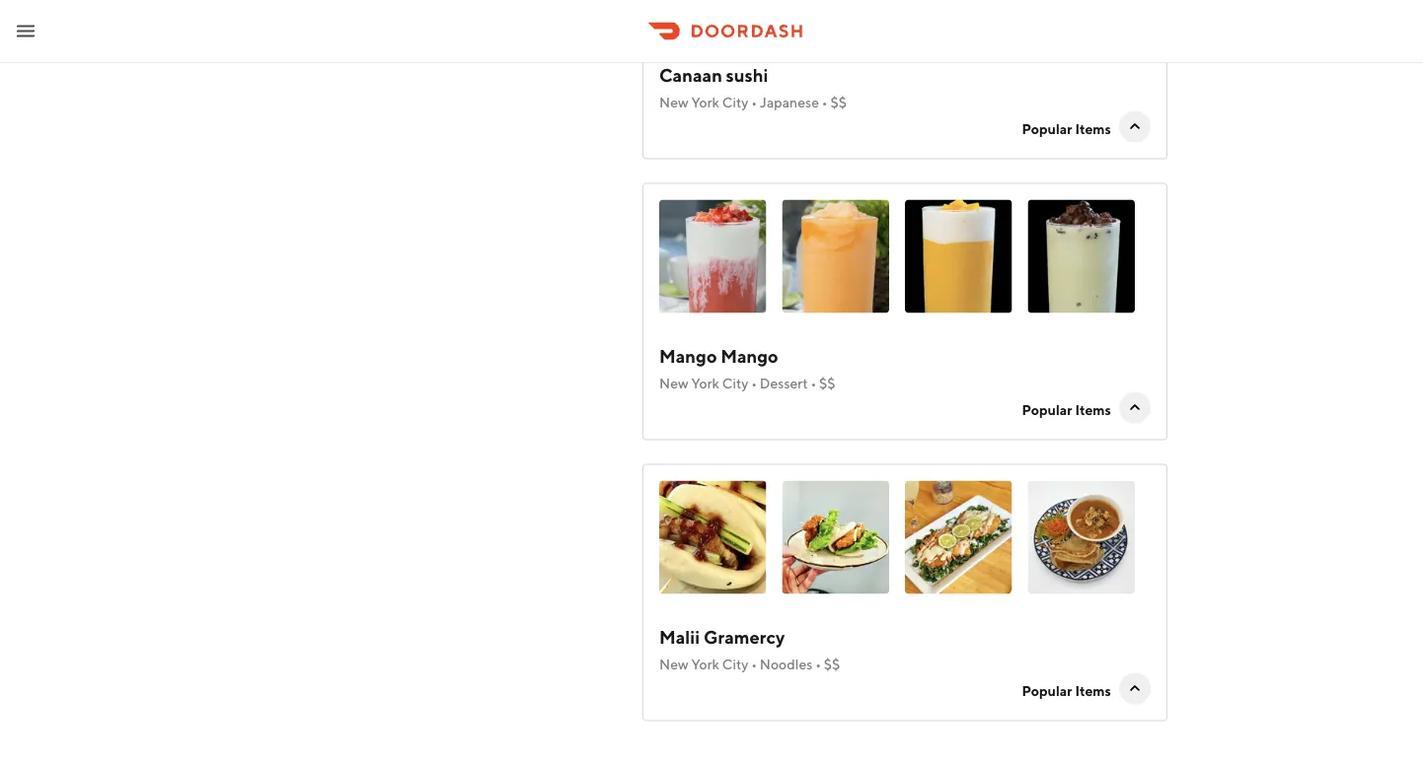 Task type: vqa. For each thing, say whether or not it's contained in the screenshot.
Grocery & More on the right of page
no



Task type: describe. For each thing, give the bounding box(es) containing it.
• right dessert
[[811, 375, 817, 391]]

new for canaan
[[659, 94, 689, 110]]

2 mango from the left
[[721, 346, 779, 367]]

items for canaan sushi
[[1075, 121, 1111, 137]]

roti massamun image
[[1028, 481, 1135, 595]]

mango mango new york city • dessert • $$
[[659, 346, 836, 391]]

sushi
[[726, 65, 768, 86]]

$$ for mango mango
[[819, 375, 836, 391]]

popular for mango
[[1022, 402, 1072, 419]]

city for sushi
[[722, 94, 749, 110]]

new for mango
[[659, 375, 689, 391]]

noodles
[[760, 656, 813, 673]]

city for gramercy
[[722, 656, 749, 673]]

d5. snow white strawberry smoothie-o image
[[659, 200, 766, 314]]

popular for gramercy
[[1022, 684, 1072, 700]]

popular items for malii gramercy
[[1022, 684, 1111, 700]]

$$ for malii gramercy
[[824, 656, 840, 673]]

d10. green tea smoothie-o with red bean & black rice image
[[1028, 200, 1135, 314]]

popular for sushi
[[1022, 121, 1072, 137]]

items for mango mango
[[1075, 402, 1111, 419]]

york for malii
[[691, 656, 720, 673]]



Task type: locate. For each thing, give the bounding box(es) containing it.
york inside mango mango new york city • dessert • $$
[[691, 375, 720, 391]]

city inside canaan sushi new york city • japanese • $$
[[722, 94, 749, 110]]

2 vertical spatial popular
[[1022, 684, 1072, 700]]

0 vertical spatial items
[[1075, 121, 1111, 137]]

1 vertical spatial items
[[1075, 402, 1111, 419]]

1 vertical spatial city
[[722, 375, 749, 391]]

2 vertical spatial popular items
[[1022, 684, 1111, 700]]

city for mango
[[722, 375, 749, 391]]

3 city from the top
[[722, 656, 749, 673]]

2 vertical spatial $$
[[824, 656, 840, 673]]

dessert
[[760, 375, 808, 391]]

3 new from the top
[[659, 656, 689, 673]]

1 popular items from the top
[[1022, 121, 1111, 137]]

2 popular items from the top
[[1022, 402, 1111, 419]]

2 vertical spatial city
[[722, 656, 749, 673]]

1 vertical spatial popular
[[1022, 402, 1072, 419]]

york for mango
[[691, 375, 720, 391]]

2 vertical spatial york
[[691, 656, 720, 673]]

1 mango from the left
[[659, 346, 717, 367]]

1 popular from the top
[[1022, 121, 1072, 137]]

0 vertical spatial city
[[722, 94, 749, 110]]

2 popular from the top
[[1022, 402, 1072, 419]]

d7. cantaloupe smoothie-o image
[[782, 200, 889, 314]]

malii
[[659, 627, 700, 649]]

popular
[[1022, 121, 1072, 137], [1022, 402, 1072, 419], [1022, 684, 1072, 700]]

gramercy
[[704, 627, 785, 649]]

canaan
[[659, 65, 722, 86]]

city
[[722, 94, 749, 110], [722, 375, 749, 391], [722, 656, 749, 673]]

popular items for canaan sushi
[[1022, 121, 1111, 137]]

2 new from the top
[[659, 375, 689, 391]]

3 items from the top
[[1075, 684, 1111, 700]]

3 popular from the top
[[1022, 684, 1072, 700]]

2 items from the top
[[1075, 402, 1111, 419]]

1 items from the top
[[1075, 121, 1111, 137]]

crispy lime chicken image
[[905, 481, 1012, 595]]

0 vertical spatial york
[[691, 94, 720, 110]]

1 city from the top
[[722, 94, 749, 110]]

1 york from the top
[[691, 94, 720, 110]]

1 vertical spatial popular items
[[1022, 402, 1111, 419]]

new
[[659, 94, 689, 110], [659, 375, 689, 391], [659, 656, 689, 673]]

york down malii
[[691, 656, 720, 673]]

$$ inside mango mango new york city • dessert • $$
[[819, 375, 836, 391]]

york left dessert
[[691, 375, 720, 391]]

popular items
[[1022, 121, 1111, 137], [1022, 402, 1111, 419], [1022, 684, 1111, 700]]

mango
[[659, 346, 717, 367], [721, 346, 779, 367]]

new inside malii gramercy new york city • noodles • $$
[[659, 656, 689, 673]]

items
[[1075, 121, 1111, 137], [1075, 402, 1111, 419], [1075, 684, 1111, 700]]

york inside malii gramercy new york city • noodles • $$
[[691, 656, 720, 673]]

york down canaan
[[691, 94, 720, 110]]

new for malii
[[659, 656, 689, 673]]

york
[[691, 94, 720, 110], [691, 375, 720, 391], [691, 656, 720, 673]]

york for canaan
[[691, 94, 720, 110]]

0 horizontal spatial mango
[[659, 346, 717, 367]]

new inside canaan sushi new york city • japanese • $$
[[659, 94, 689, 110]]

malii gramercy new york city • noodles • $$
[[659, 627, 840, 673]]

0 vertical spatial popular items
[[1022, 121, 1111, 137]]

$$ for canaan sushi
[[831, 94, 847, 110]]

•
[[751, 94, 757, 110], [822, 94, 828, 110], [751, 375, 757, 391], [811, 375, 817, 391], [751, 656, 757, 673], [815, 656, 821, 673]]

$$ inside canaan sushi new york city • japanese • $$
[[831, 94, 847, 110]]

city inside malii gramercy new york city • noodles • $$
[[722, 656, 749, 673]]

• down sushi
[[751, 94, 757, 110]]

0 vertical spatial $$
[[831, 94, 847, 110]]

2 city from the top
[[722, 375, 749, 391]]

city inside mango mango new york city • dessert • $$
[[722, 375, 749, 391]]

0 vertical spatial new
[[659, 94, 689, 110]]

duck buns image
[[659, 481, 766, 595]]

1 vertical spatial $$
[[819, 375, 836, 391]]

$$ right japanese
[[831, 94, 847, 110]]

1 vertical spatial new
[[659, 375, 689, 391]]

• down gramercy
[[751, 656, 757, 673]]

1 new from the top
[[659, 94, 689, 110]]

• right noodles
[[815, 656, 821, 673]]

city down sushi
[[722, 94, 749, 110]]

$$ inside malii gramercy new york city • noodles • $$
[[824, 656, 840, 673]]

$$ right noodles
[[824, 656, 840, 673]]

1 vertical spatial york
[[691, 375, 720, 391]]

0 vertical spatial popular
[[1022, 121, 1072, 137]]

city left dessert
[[722, 375, 749, 391]]

open menu image
[[14, 19, 38, 43]]

popular items for mango mango
[[1022, 402, 1111, 419]]

3 york from the top
[[691, 656, 720, 673]]

$$ right dessert
[[819, 375, 836, 391]]

• right japanese
[[822, 94, 828, 110]]

york inside canaan sushi new york city • japanese • $$
[[691, 94, 720, 110]]

canaan sushi new york city • japanese • $$
[[659, 65, 847, 110]]

japanese
[[760, 94, 819, 110]]

• left dessert
[[751, 375, 757, 391]]

new inside mango mango new york city • dessert • $$
[[659, 375, 689, 391]]

2 vertical spatial items
[[1075, 684, 1111, 700]]

1 horizontal spatial mango
[[721, 346, 779, 367]]

2 york from the top
[[691, 375, 720, 391]]

items for malii gramercy
[[1075, 684, 1111, 700]]

crispy chicken buns image
[[782, 481, 889, 595]]

2 vertical spatial new
[[659, 656, 689, 673]]

city down gramercy
[[722, 656, 749, 673]]

d1. coconut mango smoothie-o image
[[905, 200, 1012, 314]]

3 popular items from the top
[[1022, 684, 1111, 700]]

$$
[[831, 94, 847, 110], [819, 375, 836, 391], [824, 656, 840, 673]]



